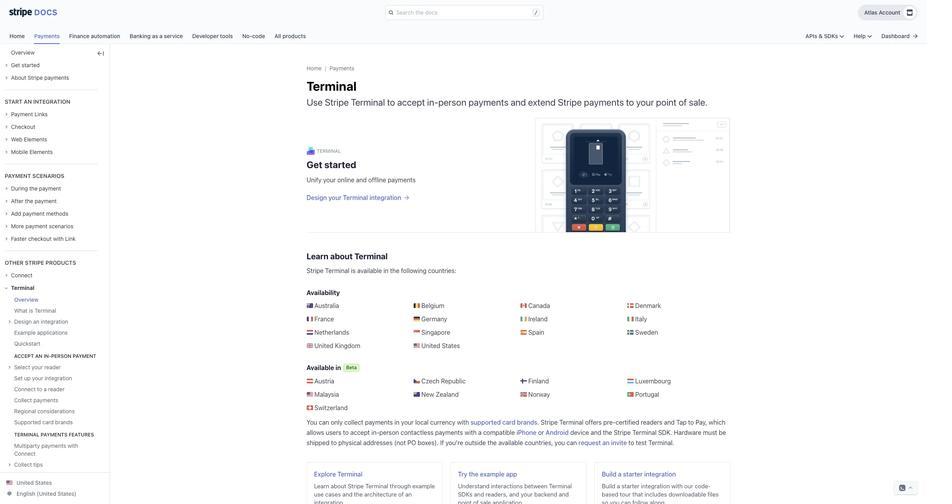 Task type: describe. For each thing, give the bounding box(es) containing it.
of inside the learn about stripe terminal through example use cases and the architecture of an integration.
[[398, 491, 404, 498]]

1 horizontal spatial in
[[384, 267, 389, 274]]

addresses
[[363, 439, 393, 446]]

web elements
[[11, 136, 47, 143]]

connect for connect
[[11, 272, 32, 279]]

italy
[[636, 315, 647, 323]]

connect link
[[5, 272, 32, 279]]

scenarios inside more payment scenarios link
[[49, 223, 73, 230]]

zealand
[[436, 391, 459, 398]]

contactless
[[401, 429, 434, 436]]

available in
[[307, 364, 341, 371]]

dropdown closed image for about stripe payments
[[5, 76, 8, 79]]

collect
[[344, 419, 363, 426]]

1 horizontal spatial started
[[324, 159, 356, 170]]

design for design an integration
[[14, 318, 32, 325]]

dropdown closed image for web elements
[[5, 138, 8, 141]]

learn for learn about stripe terminal through example use cases and the architecture of an integration.
[[314, 482, 329, 490]]

using terminal to collect inputs image
[[14, 472, 49, 480]]

android
[[546, 429, 569, 436]]

sdk.
[[659, 429, 673, 436]]

select your reader link
[[8, 364, 61, 371]]

integration for build a starter integration with our code- based tour that includes downloadable files so you can follow along.
[[641, 482, 670, 490]]

dropdown closed image for during the payment
[[5, 187, 8, 190]]

beta
[[346, 365, 357, 370]]

tour
[[620, 491, 631, 498]]

tap
[[677, 419, 687, 426]]

you inside build a starter integration with our code- based tour that includes downloadable files so you can follow along.
[[610, 499, 620, 504]]

select your reader
[[14, 364, 61, 371]]

in- for accept an in-person payment
[[44, 353, 51, 359]]

connect to a reader link
[[8, 386, 65, 393]]

1 horizontal spatial card
[[503, 419, 516, 426]]

regional considerations link
[[8, 408, 75, 415]]

all products
[[275, 33, 306, 39]]

0 horizontal spatial accept
[[351, 429, 370, 436]]

united states inside popup button
[[17, 479, 52, 486]]

understand
[[458, 482, 490, 490]]

terminal inside device and the stripe terminal sdk. hardware must be shipped to physical addresses (not po boxes). if you're outside the available countries, you can
[[633, 429, 657, 436]]

code-
[[695, 482, 711, 490]]

dropdown open image
[[5, 287, 8, 290]]

more
[[11, 223, 24, 230]]

payments link for the bottommost the home link
[[330, 65, 355, 72]]

0 horizontal spatial get
[[11, 62, 20, 68]]

get started link
[[5, 61, 40, 69]]

your inside terminal use stripe terminal to accept in-person payments and extend stripe payments to your point of sale.
[[636, 97, 654, 108]]

hardware
[[674, 429, 702, 436]]

payment for payment links
[[11, 111, 33, 118]]

0 vertical spatial started
[[22, 62, 40, 68]]

outside
[[465, 439, 486, 446]]

your inside understand interactions between terminal sdks and readers, and your backend and point of sale application.
[[521, 491, 533, 498]]

methods
[[46, 210, 68, 217]]

1 vertical spatial home
[[307, 65, 322, 72]]

an for design
[[33, 318, 39, 325]]

0 horizontal spatial brands
[[55, 419, 73, 426]]

after the payment
[[11, 198, 57, 204]]

of inside terminal use stripe terminal to accept in-person payments and extend stripe payments to your point of sale.
[[679, 97, 687, 108]]

a inside build a starter integration with our code- based tour that includes downloadable files so you can follow along.
[[617, 482, 620, 490]]

english (united states) button
[[6, 490, 76, 498]]

what
[[14, 307, 28, 314]]

the right after
[[25, 198, 33, 204]]

what is terminal
[[14, 307, 56, 314]]

between
[[525, 482, 548, 490]]

example inside the learn about stripe terminal through example use cases and the architecture of an integration.
[[413, 482, 435, 490]]

sdks inside understand interactions between terminal sdks and readers, and your backend and point of sale application.
[[458, 491, 473, 498]]

/ button
[[386, 6, 543, 20]]

0 horizontal spatial in
[[336, 364, 341, 371]]

united inside popup button
[[17, 479, 34, 486]]

other stripe products
[[5, 259, 76, 266]]

users
[[326, 429, 342, 436]]

atlas account
[[865, 9, 901, 16]]

certified
[[616, 419, 639, 426]]

you
[[307, 419, 317, 426]]

you inside device and the stripe terminal sdk. hardware must be shipped to physical addresses (not po boxes). if you're outside the available countries, you can
[[555, 439, 565, 446]]

unify
[[307, 177, 322, 184]]

sweden
[[636, 329, 658, 336]]

supported card brands
[[14, 419, 73, 426]]

example
[[14, 329, 36, 336]]

luxembourg
[[636, 378, 671, 385]]

build for build a starter integration with our code- based tour that includes downloadable files so you can follow along.
[[602, 482, 616, 490]]

collect tips link
[[8, 461, 43, 469]]

and right online
[[356, 177, 367, 184]]

collect for collect payments
[[14, 397, 32, 404]]

about
[[11, 74, 26, 81]]

0 vertical spatial example
[[480, 471, 505, 478]]

integration up links at left
[[33, 98, 70, 105]]

in- inside terminal use stripe terminal to accept in-person payments and extend stripe payments to your point of sale.
[[427, 97, 439, 108]]

build a starter integration with our code- based tour that includes downloadable files so you can follow along.
[[602, 482, 719, 504]]

dropdown closed image for mobile elements
[[5, 151, 8, 154]]

person inside terminal use stripe terminal to accept in-person payments and extend stripe payments to your point of sale.
[[439, 97, 467, 108]]

you're
[[446, 439, 463, 446]]

test
[[636, 439, 647, 446]]

1 horizontal spatial brands
[[517, 419, 538, 426]]

explore terminal
[[314, 471, 363, 478]]

and inside device and the stripe terminal sdk. hardware must be shipped to physical addresses (not po boxes). if you're outside the available countries, you can
[[591, 429, 602, 436]]

up
[[24, 375, 31, 382]]

the up after the payment
[[29, 185, 38, 192]]

learn about stripe terminal through example use cases and the architecture of an integration.
[[314, 482, 435, 504]]

terminal.
[[649, 439, 675, 446]]

stripe right "use"
[[325, 97, 349, 108]]

online
[[338, 177, 355, 184]]

what is terminal link
[[8, 307, 56, 315]]

overview link for design
[[8, 296, 38, 304]]

dropdown closed image for checkout
[[5, 125, 8, 129]]

1 horizontal spatial products
[[283, 33, 306, 39]]

countries:
[[428, 267, 457, 274]]

in- for to accept in-person contactless payments with a compatible iphone or android
[[372, 429, 379, 436]]

switzerland
[[315, 404, 348, 411]]

terminal inside . stripe terminal offers pre-certified readers and tap to pay, which allows users
[[560, 419, 584, 426]]

0 horizontal spatial get started
[[11, 62, 40, 68]]

use
[[314, 491, 324, 498]]

invite
[[611, 439, 627, 446]]

and inside . stripe terminal offers pre-certified readers and tap to pay, which allows users
[[664, 419, 675, 426]]

the right try
[[469, 471, 479, 478]]

1 vertical spatial home link
[[307, 65, 322, 72]]

connect inside multiparty payments with connect
[[14, 450, 36, 457]]

banking
[[130, 33, 151, 39]]

0 horizontal spatial available
[[357, 267, 382, 274]]

0 vertical spatial home
[[9, 33, 25, 39]]

. stripe terminal offers pre-certified readers and tap to pay, which allows users
[[307, 419, 726, 436]]

stripe right extend at the top
[[558, 97, 582, 108]]

to accept in-person contactless payments with a compatible iphone or android
[[343, 429, 569, 436]]

banking as a service link
[[130, 31, 192, 44]]

learn for learn about terminal
[[307, 251, 329, 261]]

as
[[152, 33, 158, 39]]

can inside build a starter integration with our code- based tour that includes downloadable files so you can follow along.
[[621, 499, 631, 504]]

0 horizontal spatial is
[[29, 307, 33, 314]]

english
[[17, 490, 35, 497]]

united kingdom
[[315, 342, 360, 349]]

dropdown closed image for connect
[[5, 274, 8, 277]]

terminal payments features
[[14, 432, 94, 438]]

0 horizontal spatial products
[[46, 259, 76, 266]]

set up your integration
[[14, 375, 72, 382]]

interactions
[[491, 482, 523, 490]]

france
[[315, 315, 334, 323]]

be
[[719, 429, 726, 436]]

about for stripe
[[331, 482, 346, 490]]

add
[[11, 210, 21, 217]]

terminal inside understand interactions between terminal sdks and readers, and your backend and point of sale application.
[[549, 482, 572, 490]]

card inside supported card brands link
[[42, 419, 54, 426]]

norway
[[529, 391, 550, 398]]

developer tools link
[[192, 31, 242, 44]]

multiparty payments with connect link
[[8, 442, 97, 458]]

and up application.
[[509, 491, 520, 498]]

must
[[703, 429, 718, 436]]

apis
[[806, 33, 818, 39]]

2 vertical spatial in
[[395, 419, 400, 426]]

start
[[5, 98, 22, 105]]

with up outside
[[465, 429, 477, 436]]

payments inside multiparty payments with connect
[[41, 443, 66, 449]]

Search the docs text field
[[395, 6, 531, 19]]

mobile
[[11, 149, 28, 155]]

0 vertical spatial states
[[442, 342, 460, 349]]

states inside popup button
[[35, 479, 52, 486]]

set
[[14, 375, 23, 382]]

/
[[535, 9, 538, 16]]

elements for mobile elements
[[29, 149, 53, 155]]

supported card brands link
[[471, 419, 538, 426]]

an for accept
[[35, 353, 42, 359]]

available inside device and the stripe terminal sdk. hardware must be shipped to physical addresses (not po boxes). if you're outside the available countries, you can
[[499, 439, 523, 446]]

follow
[[633, 499, 649, 504]]

design for design your terminal integration
[[307, 194, 327, 201]]

an for start
[[24, 98, 32, 105]]

tab list containing home
[[9, 31, 306, 44]]

faster
[[11, 235, 27, 242]]

republic
[[441, 378, 466, 385]]

payment scenarios
[[5, 173, 64, 179]]

currency
[[430, 419, 456, 426]]

canada
[[529, 302, 550, 309]]

application.
[[493, 499, 524, 504]]

design your terminal integration
[[307, 194, 401, 201]]

the left following
[[390, 267, 400, 274]]



Task type: vqa. For each thing, say whether or not it's contained in the screenshot.
bottommost person
yes



Task type: locate. For each thing, give the bounding box(es) containing it.
an down "through"
[[405, 491, 412, 498]]

0 vertical spatial available
[[357, 267, 382, 274]]

1 horizontal spatial point
[[656, 97, 677, 108]]

ireland
[[529, 315, 548, 323]]

1 vertical spatial products
[[46, 259, 76, 266]]

2 vertical spatial connect
[[14, 450, 36, 457]]

1 horizontal spatial person
[[379, 429, 399, 436]]

0 vertical spatial starter
[[623, 471, 643, 478]]

dropdown closed image for more payment scenarios
[[5, 225, 8, 228]]

quickstart
[[14, 340, 40, 347]]

connect down other
[[11, 272, 32, 279]]

about inside the learn about stripe terminal through example use cases and the architecture of an integration.
[[331, 482, 346, 490]]

new zealand
[[422, 391, 459, 398]]

dropdown closed image down what is terminal link
[[8, 320, 11, 323]]

design an integration link
[[8, 318, 68, 326]]

with inside multiparty payments with connect
[[68, 443, 78, 449]]

0 horizontal spatial payments
[[34, 33, 60, 39]]

started up online
[[324, 159, 356, 170]]

2 horizontal spatial in
[[395, 419, 400, 426]]

about stripe payments link
[[5, 74, 69, 82]]

sdks inside button
[[824, 33, 838, 39]]

get up unify at the top left
[[307, 159, 323, 170]]

more payment scenarios link
[[5, 222, 73, 230]]

scenarios up during the payment
[[32, 173, 64, 179]]

0 horizontal spatial home
[[9, 33, 25, 39]]

can down tour
[[621, 499, 631, 504]]

dropdown closed image for get started
[[5, 64, 8, 67]]

1 build from the top
[[602, 471, 617, 478]]

stripe right about
[[28, 74, 43, 81]]

point inside understand interactions between terminal sdks and readers, and your backend and point of sale application.
[[458, 499, 472, 504]]

home link down an image of the stripe logo link
[[9, 31, 34, 44]]

dropdown closed image inside payment links link
[[5, 113, 8, 116]]

0 vertical spatial accept
[[397, 97, 425, 108]]

about stripe payments
[[11, 74, 69, 81]]

stripe inside device and the stripe terminal sdk. hardware must be shipped to physical addresses (not po boxes). if you're outside the available countries, you can
[[614, 429, 631, 436]]

with left our at the right bottom
[[672, 482, 683, 490]]

0 vertical spatial reader
[[44, 364, 61, 371]]

0 vertical spatial build
[[602, 471, 617, 478]]

stripe terminal is available in the following countries:
[[307, 267, 457, 274]]

1 vertical spatial can
[[567, 439, 577, 446]]

1 vertical spatial elements
[[29, 149, 53, 155]]

along.
[[650, 499, 667, 504]]

(united
[[37, 490, 56, 497]]

dropdown closed image for after the payment
[[5, 200, 8, 203]]

reader down set up your integration
[[48, 386, 65, 393]]

terminal inside the learn about stripe terminal through example use cases and the architecture of an integration.
[[366, 482, 388, 490]]

1 vertical spatial point
[[458, 499, 472, 504]]

unify your online and offline payments
[[307, 177, 416, 184]]

design down unify at the top left
[[307, 194, 327, 201]]

following
[[401, 267, 427, 274]]

united down "netherlands"
[[315, 342, 333, 349]]

stripe inside the learn about stripe terminal through example use cases and the architecture of an integration.
[[348, 482, 364, 490]]

mobile elements
[[11, 149, 53, 155]]

and left extend at the top
[[511, 97, 526, 108]]

with inside build a starter integration with our code- based tour that includes downloadable files so you can follow along.
[[672, 482, 683, 490]]

and down understand
[[474, 491, 484, 498]]

point down understand
[[458, 499, 472, 504]]

all
[[275, 33, 281, 39]]

about
[[330, 251, 353, 261], [331, 482, 346, 490]]

1 horizontal spatial payments
[[330, 65, 355, 72]]

stripe
[[28, 74, 43, 81], [325, 97, 349, 108], [558, 97, 582, 108], [25, 259, 44, 266], [307, 267, 324, 274], [541, 419, 558, 426], [614, 429, 631, 436], [348, 482, 364, 490]]

of
[[679, 97, 687, 108], [398, 491, 404, 498], [473, 499, 479, 504]]

you down based
[[610, 499, 620, 504]]

physical
[[339, 439, 362, 446]]

brands down considerations
[[55, 419, 73, 426]]

dropdown closed image up dropdown open 'icon'
[[5, 274, 8, 277]]

that
[[633, 491, 643, 498]]

0 vertical spatial can
[[319, 419, 329, 426]]

home
[[9, 33, 25, 39], [307, 65, 322, 72]]

person for to accept in-person contactless payments with a compatible iphone or android
[[379, 429, 399, 436]]

dropdown closed image inside "get started" link
[[5, 64, 8, 67]]

integration
[[33, 98, 70, 105], [370, 194, 401, 201], [41, 318, 68, 325], [45, 375, 72, 382], [645, 471, 676, 478], [641, 482, 670, 490]]

1 horizontal spatial example
[[480, 471, 505, 478]]

dropdown closed image inside checkout link
[[5, 125, 8, 129]]

learn up 'use'
[[314, 482, 329, 490]]

the left architecture
[[354, 491, 363, 498]]

connect
[[11, 272, 32, 279], [14, 386, 36, 393], [14, 450, 36, 457]]

learn
[[307, 251, 329, 261], [314, 482, 329, 490]]

dropdown closed image up "about stripe payments" link
[[5, 64, 8, 67]]

collect up regional
[[14, 397, 32, 404]]

scenarios down 'methods'
[[49, 223, 73, 230]]

your inside "link"
[[32, 375, 43, 382]]

0 vertical spatial payments link
[[34, 31, 69, 44]]

device and the stripe terminal sdk. hardware must be shipped to physical addresses (not po boxes). if you're outside the available countries, you can
[[307, 429, 726, 446]]

1 collect from the top
[[14, 397, 32, 404]]

1 horizontal spatial united
[[315, 342, 333, 349]]

0 vertical spatial learn
[[307, 251, 329, 261]]

home down an image of the stripe logo link
[[9, 33, 25, 39]]

overview link
[[5, 49, 35, 57], [8, 296, 38, 304]]

integration for design your terminal integration
[[370, 194, 401, 201]]

dropdown closed image inside collect tips link
[[8, 463, 11, 467]]

about for terminal
[[330, 251, 353, 261]]

during
[[11, 185, 28, 192]]

home link up "use"
[[307, 65, 322, 72]]

build
[[602, 471, 617, 478], [602, 482, 616, 490]]

an up "select your reader"
[[35, 353, 42, 359]]

of down "through"
[[398, 491, 404, 498]]

1 horizontal spatial get
[[307, 159, 323, 170]]

dropdown closed image down start
[[5, 113, 8, 116]]

0 vertical spatial home link
[[9, 31, 34, 44]]

1 vertical spatial collect
[[14, 461, 32, 468]]

elements down web elements
[[29, 149, 53, 155]]

dropdown closed image for payment links
[[5, 113, 8, 116]]

dropdown closed image inside faster checkout with link link
[[5, 237, 8, 241]]

belgium
[[422, 302, 445, 309]]

2 horizontal spatial can
[[621, 499, 631, 504]]

supported
[[471, 419, 501, 426]]

1 vertical spatial in
[[336, 364, 341, 371]]

dropdown closed image up us icon
[[8, 463, 11, 467]]

1 vertical spatial connect
[[14, 386, 36, 393]]

the down compatible
[[488, 439, 497, 446]]

english (united states)
[[17, 490, 76, 497]]

1 vertical spatial learn
[[314, 482, 329, 490]]

starter
[[623, 471, 643, 478], [622, 482, 640, 490]]

in up (not in the bottom of the page
[[395, 419, 400, 426]]

available
[[307, 364, 334, 371]]

or
[[538, 429, 544, 436]]

point left sale. at the right top
[[656, 97, 677, 108]]

1 vertical spatial you
[[610, 499, 620, 504]]

and up sdk.
[[664, 419, 675, 426]]

1 horizontal spatial in-
[[372, 429, 379, 436]]

and right backend
[[559, 491, 569, 498]]

reader down accept an in-person payment
[[44, 364, 61, 371]]

united down singapore
[[422, 342, 440, 349]]

1 vertical spatial dropdown closed image
[[5, 151, 8, 154]]

of inside understand interactions between terminal sdks and readers, and your backend and point of sale application.
[[473, 499, 479, 504]]

dropdown closed image inside add payment methods link
[[5, 212, 8, 215]]

example up interactions
[[480, 471, 505, 478]]

architecture
[[364, 491, 397, 498]]

learn about terminal
[[307, 251, 388, 261]]

developer
[[192, 33, 219, 39]]

1 vertical spatial payments link
[[330, 65, 355, 72]]

states up english (united states) at left
[[35, 479, 52, 486]]

products right "all"
[[283, 33, 306, 39]]

stripe inside . stripe terminal offers pre-certified readers and tap to pay, which allows users
[[541, 419, 558, 426]]

1 vertical spatial about
[[331, 482, 346, 490]]

1 vertical spatial sdks
[[458, 491, 473, 498]]

payments inside "link"
[[34, 33, 60, 39]]

1 vertical spatial starter
[[622, 482, 640, 490]]

0 horizontal spatial home link
[[9, 31, 34, 44]]

dropdown closed image inside "about stripe payments" link
[[5, 76, 8, 79]]

1 dropdown closed image from the top
[[5, 125, 8, 129]]

0 vertical spatial design
[[307, 194, 327, 201]]

starter up the that on the right bottom
[[623, 471, 643, 478]]

overview for about
[[11, 49, 35, 56]]

you down "android" link
[[555, 439, 565, 446]]

1 horizontal spatial sdks
[[824, 33, 838, 39]]

to
[[387, 97, 395, 108], [626, 97, 634, 108], [37, 386, 42, 393], [689, 419, 694, 426], [343, 429, 349, 436], [331, 439, 337, 446], [629, 439, 635, 446]]

to inside device and the stripe terminal sdk. hardware must be shipped to physical addresses (not po boxes). if you're outside the available countries, you can
[[331, 439, 337, 446]]

2 horizontal spatial united
[[422, 342, 440, 349]]

0 horizontal spatial in-
[[44, 353, 51, 359]]

dropdown closed image left checkout at top left
[[5, 125, 8, 129]]

and inside terminal use stripe terminal to accept in-person payments and extend stripe payments to your point of sale.
[[511, 97, 526, 108]]

an inside design an integration link
[[33, 318, 39, 325]]

2 dropdown closed image from the top
[[5, 151, 8, 154]]

the
[[29, 185, 38, 192], [25, 198, 33, 204], [390, 267, 400, 274], [603, 429, 612, 436], [488, 439, 497, 446], [469, 471, 479, 478], [354, 491, 363, 498]]

2 collect from the top
[[14, 461, 32, 468]]

dropdown closed image inside mobile elements link
[[5, 151, 8, 154]]

0 vertical spatial products
[[283, 33, 306, 39]]

1 vertical spatial example
[[413, 482, 435, 490]]

based
[[602, 491, 619, 498]]

design your terminal integration link
[[307, 193, 477, 203]]

elements up mobile elements at the top left of the page
[[24, 136, 47, 143]]

with down "features"
[[68, 443, 78, 449]]

point inside terminal use stripe terminal to accept in-person payments and extend stripe payments to your point of sale.
[[656, 97, 677, 108]]

dropdown closed image left about
[[5, 76, 8, 79]]

design up 'example'
[[14, 318, 32, 325]]

dropdown closed image left during
[[5, 187, 8, 190]]

no-code link
[[242, 31, 275, 44]]

allows
[[307, 429, 324, 436]]

2 vertical spatial of
[[473, 499, 479, 504]]

get started up about
[[11, 62, 40, 68]]

dropdown closed image
[[5, 64, 8, 67], [5, 76, 8, 79], [5, 113, 8, 116], [5, 138, 8, 141], [5, 187, 8, 190], [5, 200, 8, 203], [5, 225, 8, 228], [5, 237, 8, 241], [5, 274, 8, 277], [8, 320, 11, 323], [8, 366, 11, 369], [8, 463, 11, 467]]

0 vertical spatial overview link
[[5, 49, 35, 57]]

an for request
[[603, 439, 610, 446]]

example
[[480, 471, 505, 478], [413, 482, 435, 490]]

an left invite
[[603, 439, 610, 446]]

countries,
[[525, 439, 553, 446]]

payment inside payment links link
[[11, 111, 33, 118]]

0 vertical spatial in-
[[427, 97, 439, 108]]

1 vertical spatial overview
[[14, 296, 38, 303]]

integration up applications
[[41, 318, 68, 325]]

collect up "using terminal to collect inputs" image
[[14, 461, 32, 468]]

you can only collect payments in your local currency with supported card brands
[[307, 419, 538, 426]]

0 vertical spatial get started
[[11, 62, 40, 68]]

dropdown closed image left faster
[[5, 237, 8, 241]]

overview link for about
[[5, 49, 35, 57]]

payments link for the topmost the home link
[[34, 31, 69, 44]]

available down learn about terminal
[[357, 267, 382, 274]]

integration up "connect to a reader"
[[45, 375, 72, 382]]

finance
[[69, 33, 89, 39]]

of left sale
[[473, 499, 479, 504]]

us image
[[6, 480, 13, 486]]

integration for set up your integration
[[45, 375, 72, 382]]

checkout link
[[5, 123, 35, 131]]

1 vertical spatial started
[[324, 159, 356, 170]]

dropdown closed image
[[5, 125, 8, 129], [5, 151, 8, 154], [5, 212, 8, 215]]

in left following
[[384, 267, 389, 274]]

regional considerations
[[14, 408, 75, 415]]

dropdown closed image inside select your reader link
[[8, 366, 11, 369]]

dropdown closed image inside connect link
[[5, 274, 8, 277]]

1 vertical spatial get started
[[307, 159, 356, 170]]

0 horizontal spatial design
[[14, 318, 32, 325]]

payment up during
[[5, 173, 31, 179]]

the inside the learn about stripe terminal through example use cases and the architecture of an integration.
[[354, 491, 363, 498]]

no-code
[[242, 33, 265, 39]]

our
[[685, 482, 694, 490]]

dropdown closed image inside after the payment link
[[5, 200, 8, 203]]

an inside the learn about stripe terminal through example use cases and the architecture of an integration.
[[405, 491, 412, 498]]

an image of the stripe logo image
[[9, 7, 57, 17]]

is down learn about terminal
[[351, 267, 356, 274]]

1 horizontal spatial can
[[567, 439, 577, 446]]

0 vertical spatial person
[[439, 97, 467, 108]]

0 vertical spatial collect
[[14, 397, 32, 404]]

of left sale. at the right top
[[679, 97, 687, 108]]

1 vertical spatial overview link
[[8, 296, 38, 304]]

developer tools
[[192, 33, 233, 39]]

0 horizontal spatial sdks
[[458, 491, 473, 498]]

dropdown closed image inside design an integration link
[[8, 320, 11, 323]]

includes
[[645, 491, 667, 498]]

1 vertical spatial design
[[14, 318, 32, 325]]

2 horizontal spatial in-
[[427, 97, 439, 108]]

tab list
[[9, 31, 306, 44]]

supported
[[14, 419, 41, 426]]

2 vertical spatial person
[[379, 429, 399, 436]]

dashboard
[[882, 33, 910, 39]]

learn up availability
[[307, 251, 329, 261]]

states)
[[58, 490, 76, 497]]

connect down "up"
[[14, 386, 36, 393]]

1 horizontal spatial you
[[610, 499, 620, 504]]

with up to accept in-person contactless payments with a compatible iphone or android
[[457, 419, 469, 426]]

1 vertical spatial payments
[[330, 65, 355, 72]]

with left link
[[53, 235, 64, 242]]

dropdown closed image inside 'web elements' link
[[5, 138, 8, 141]]

get
[[11, 62, 20, 68], [307, 159, 323, 170]]

starter for build a starter integration with our code- based tour that includes downloadable files so you can follow along.
[[622, 482, 640, 490]]

.
[[538, 419, 539, 426]]

card up compatible
[[503, 419, 516, 426]]

collect for collect tips
[[14, 461, 32, 468]]

an image of the stripe logo link
[[2, 0, 65, 26]]

finance automation
[[69, 33, 120, 39]]

boxes).
[[418, 439, 439, 446]]

1 vertical spatial is
[[29, 307, 33, 314]]

understand interactions between terminal sdks and readers, and your backend and point of sale application.
[[458, 482, 572, 504]]

dropdown closed image for faster checkout with link
[[5, 237, 8, 241]]

1 horizontal spatial united states
[[422, 342, 460, 349]]

sdks down understand
[[458, 491, 473, 498]]

and down offers
[[591, 429, 602, 436]]

0 horizontal spatial united
[[17, 479, 34, 486]]

0 vertical spatial united states
[[422, 342, 460, 349]]

3 dropdown closed image from the top
[[5, 212, 8, 215]]

offline
[[369, 177, 386, 184]]

through
[[390, 482, 411, 490]]

1 vertical spatial available
[[499, 439, 523, 446]]

brands up iphone
[[517, 419, 538, 426]]

stripe up availability
[[307, 267, 324, 274]]

dropdown closed image left web
[[5, 138, 8, 141]]

2 horizontal spatial person
[[439, 97, 467, 108]]

0 vertical spatial elements
[[24, 136, 47, 143]]

connect for connect to a reader
[[14, 386, 36, 393]]

integration inside "link"
[[45, 375, 72, 382]]

learn inside the learn about stripe terminal through example use cases and the architecture of an integration.
[[314, 482, 329, 490]]

dropdown closed image inside more payment scenarios link
[[5, 225, 8, 228]]

in-
[[427, 97, 439, 108], [44, 353, 51, 359], [372, 429, 379, 436]]

0 vertical spatial of
[[679, 97, 687, 108]]

payment for payment scenarios
[[5, 173, 31, 179]]

elements for web elements
[[24, 136, 47, 143]]

readers,
[[486, 491, 508, 498]]

example applications
[[14, 329, 68, 336]]

0 vertical spatial overview
[[11, 49, 35, 56]]

connect to a reader
[[14, 386, 65, 393]]

starter up tour
[[622, 482, 640, 490]]

build for build a starter integration
[[602, 471, 617, 478]]

dropdown closed image left add
[[5, 212, 8, 215]]

singapore
[[422, 329, 450, 336]]

sale
[[480, 499, 491, 504]]

card
[[503, 419, 516, 426], [42, 419, 54, 426]]

use
[[307, 97, 323, 108]]

0 horizontal spatial started
[[22, 62, 40, 68]]

2 vertical spatial dropdown closed image
[[5, 212, 8, 215]]

dropdown closed image for select your reader
[[8, 366, 11, 369]]

0 vertical spatial is
[[351, 267, 356, 274]]

dropdown closed image for collect tips
[[8, 463, 11, 467]]

1 horizontal spatial is
[[351, 267, 356, 274]]

so
[[602, 499, 609, 504]]

0 horizontal spatial card
[[42, 419, 54, 426]]

starter inside build a starter integration with our code- based tour that includes downloadable files so you can follow along.
[[622, 482, 640, 490]]

can right you
[[319, 419, 329, 426]]

0 vertical spatial scenarios
[[32, 173, 64, 179]]

united states button
[[6, 479, 52, 487]]

is right what
[[29, 307, 33, 314]]

other
[[5, 259, 23, 266]]

local
[[415, 419, 429, 426]]

0 vertical spatial payments
[[34, 33, 60, 39]]

checkout
[[11, 123, 35, 130]]

payments link
[[34, 31, 69, 44], [330, 65, 355, 72]]

overview up what
[[14, 296, 38, 303]]

files
[[708, 491, 719, 498]]

try
[[458, 471, 468, 478]]

the down pre-
[[603, 429, 612, 436]]

available down compatible
[[499, 439, 523, 446]]

start an integration
[[5, 98, 70, 105]]

integration inside build a starter integration with our code- based tour that includes downloadable files so you can follow along.
[[641, 482, 670, 490]]

overview link up what
[[8, 296, 38, 304]]

stripe up connect link
[[25, 259, 44, 266]]

and right cases
[[343, 491, 353, 498]]

overview for design
[[14, 296, 38, 303]]

0 vertical spatial connect
[[11, 272, 32, 279]]

1 vertical spatial reader
[[48, 386, 65, 393]]

1 vertical spatial person
[[51, 353, 71, 359]]

click to collapse the sidebar and hide the navigation image
[[97, 50, 104, 57]]

united states down singapore
[[422, 342, 460, 349]]

overview link up "get started" link
[[5, 49, 35, 57]]

started up "about stripe payments" link
[[22, 62, 40, 68]]

stripe up invite
[[614, 429, 631, 436]]

dropdown closed image left more
[[5, 225, 8, 228]]

build inside build a starter integration with our code- based tour that includes downloadable files so you can follow along.
[[602, 482, 616, 490]]

0 horizontal spatial of
[[398, 491, 404, 498]]

dropdown closed image for design an integration
[[8, 320, 11, 323]]

person for accept an in-person payment
[[51, 353, 71, 359]]

1 horizontal spatial design
[[307, 194, 327, 201]]

1 horizontal spatial home
[[307, 65, 322, 72]]

states down singapore
[[442, 342, 460, 349]]

spain
[[529, 329, 545, 336]]

to inside . stripe terminal offers pre-certified readers and tap to pay, which allows users
[[689, 419, 694, 426]]

1 vertical spatial united states
[[17, 479, 52, 486]]

0 vertical spatial about
[[330, 251, 353, 261]]

0 vertical spatial you
[[555, 439, 565, 446]]

can down device
[[567, 439, 577, 446]]

home up "use"
[[307, 65, 322, 72]]

to inside connect to a reader link
[[37, 386, 42, 393]]

accept inside terminal use stripe terminal to accept in-person payments and extend stripe payments to your point of sale.
[[397, 97, 425, 108]]

starter for build a starter integration
[[623, 471, 643, 478]]

dropdown closed image inside during the payment link
[[5, 187, 8, 190]]

collect
[[14, 397, 32, 404], [14, 461, 32, 468]]

pre-
[[604, 419, 616, 426]]

only
[[331, 419, 343, 426]]

integration for build a starter integration
[[645, 471, 676, 478]]

1 vertical spatial states
[[35, 479, 52, 486]]

0 vertical spatial get
[[11, 62, 20, 68]]

can inside device and the stripe terminal sdk. hardware must be shipped to physical addresses (not po boxes). if you're outside the available countries, you can
[[567, 439, 577, 446]]

dropdown closed image for add payment methods
[[5, 212, 8, 215]]

0 vertical spatial point
[[656, 97, 677, 108]]

0 horizontal spatial can
[[319, 419, 329, 426]]

dropdown closed image left mobile
[[5, 151, 8, 154]]

2 build from the top
[[602, 482, 616, 490]]

and inside the learn about stripe terminal through example use cases and the architecture of an integration.
[[343, 491, 353, 498]]

dropdown closed image left "select"
[[8, 366, 11, 369]]



